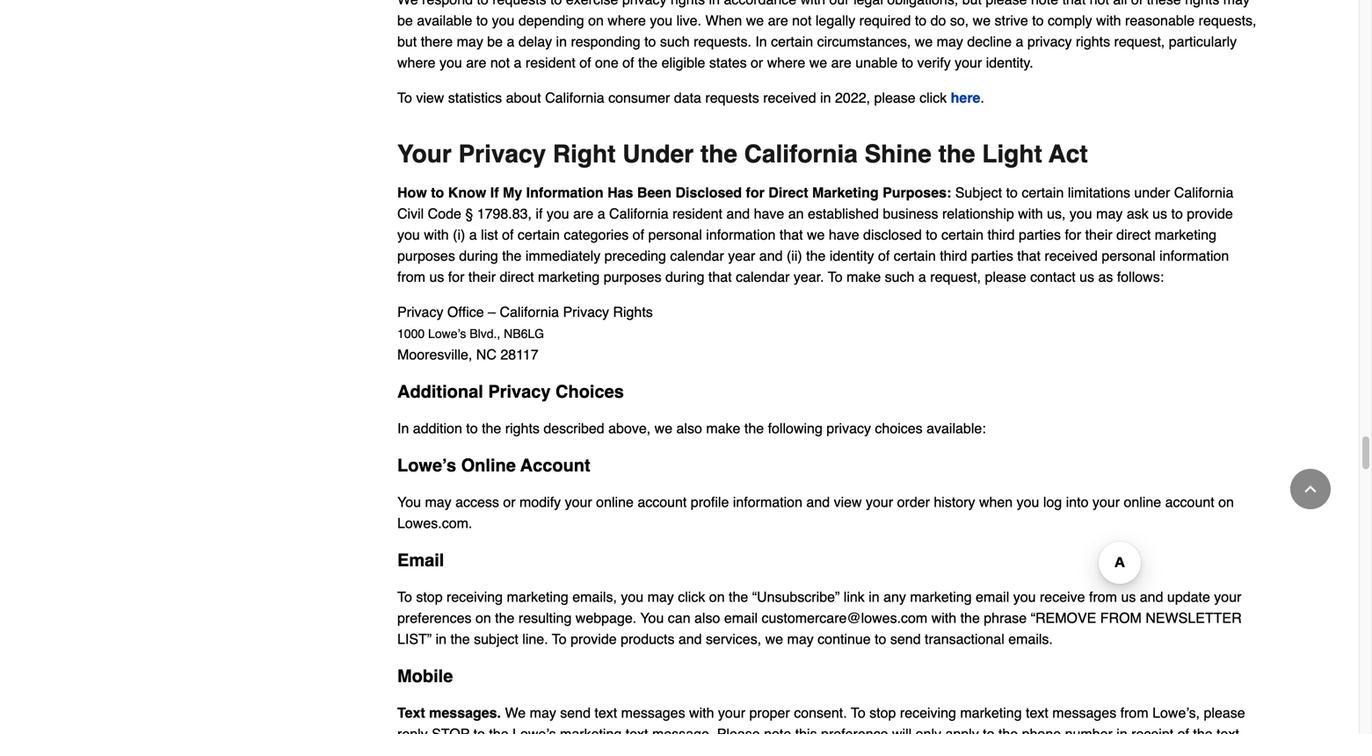 Task type: vqa. For each thing, say whether or not it's contained in the screenshot.
25
no



Task type: locate. For each thing, give the bounding box(es) containing it.
make
[[847, 269, 881, 285], [706, 420, 740, 437]]

0 horizontal spatial their
[[468, 269, 496, 285]]

an
[[788, 206, 804, 222]]

code
[[428, 206, 461, 222]]

we right services,
[[765, 631, 783, 648]]

information
[[706, 227, 776, 243], [1159, 248, 1229, 264], [733, 494, 802, 511]]

categories
[[564, 227, 629, 243]]

we right the messages.
[[505, 705, 526, 722]]

in
[[709, 0, 720, 7], [556, 33, 567, 50], [820, 90, 831, 106], [869, 589, 880, 606], [436, 631, 447, 648], [1117, 726, 1127, 735]]

0 horizontal spatial text
[[595, 705, 617, 722]]

0 vertical spatial requests
[[492, 0, 546, 7]]

the
[[638, 54, 658, 71], [700, 140, 737, 168], [938, 140, 975, 168], [502, 248, 522, 264], [806, 248, 826, 264], [482, 420, 501, 437], [744, 420, 764, 437], [729, 589, 748, 606], [495, 610, 515, 627], [960, 610, 980, 627], [450, 631, 470, 648], [489, 726, 509, 735], [998, 726, 1018, 735], [1193, 726, 1213, 735]]

1 horizontal spatial we
[[505, 705, 526, 722]]

purposes:
[[883, 184, 951, 201]]

0 horizontal spatial such
[[660, 33, 690, 50]]

california right under
[[1174, 184, 1234, 201]]

view inside you may access or modify your online account profile information and view your order history when you log into your online account on lowes.com.
[[834, 494, 862, 511]]

0 horizontal spatial be
[[397, 12, 413, 28]]

in left 2022,
[[820, 90, 831, 106]]

calendar
[[670, 248, 724, 264], [736, 269, 790, 285]]

rights down additional privacy choices on the left bottom
[[505, 420, 540, 437]]

messages up the message.
[[621, 705, 685, 722]]

0 horizontal spatial you
[[397, 494, 421, 511]]

in addition to the rights described above, we also make the following privacy choices available:
[[397, 420, 986, 437]]

1 vertical spatial note
[[764, 726, 791, 735]]

how to know if my information has been disclosed for direct marketing purposes:
[[397, 184, 951, 201]]

please inside subject to certain limitations under california civil code § 1798.83, if you are a california resident and have an established business relationship with us, you may ask us to provide you with (i) a list of certain categories of personal information that we have disclosed to certain third parties for their direct marketing purposes during the immediately preceding calendar year and (ii) the identity of certain third parties that received personal information from us for their direct marketing purposes during that calendar year. to make such a request, please contact us as follows:
[[985, 269, 1026, 285]]

blvd.,
[[470, 327, 500, 341]]

0 vertical spatial note
[[1031, 0, 1058, 7]]

resident down disclosed
[[672, 206, 722, 222]]

account
[[520, 456, 590, 476]]

a up the categories
[[597, 206, 605, 222]]

received
[[763, 90, 816, 106], [1045, 248, 1098, 264]]

of down the lowe's,
[[1177, 726, 1189, 735]]

0 horizontal spatial not
[[490, 54, 510, 71]]

or left the modify
[[503, 494, 516, 511]]

we for may
[[505, 705, 526, 722]]

certain down accordance
[[771, 33, 813, 50]]

stop inside the to stop receiving marketing emails, you may click on the "unsubscribe" link in any marketing email you receive from us and update your preferences on the resulting webpage. you can also email customercare@lowes.com with the phrase "remove from newsletter list" in the subject line. to provide products and services, we may continue to send transactional emails.
[[416, 589, 443, 606]]

with left our
[[800, 0, 825, 7]]

your left order
[[866, 494, 893, 511]]

0 horizontal spatial click
[[678, 589, 705, 606]]

direct down immediately
[[500, 269, 534, 285]]

0 vertical spatial send
[[890, 631, 921, 648]]

0 horizontal spatial stop
[[416, 589, 443, 606]]

parties
[[1019, 227, 1061, 243], [971, 248, 1013, 264]]

1 horizontal spatial during
[[665, 269, 704, 285]]

1 vertical spatial received
[[1045, 248, 1098, 264]]

may inside we may send text messages with your proper consent. to stop receiving marketing text messages from lowe's, please reply stop to the lowe's marketing text message. please note this preference will only apply to the phone number in receipt of the text.
[[530, 705, 556, 722]]

request, inside the we respond to requests to exercise privacy rights in accordance with our legal obligations, but please note that not all of these rights may be available to you depending on where you live. when we are not legally required to do so, we strive to comply with reasonable requests, but there may be a delay in responding to such requests. in certain circumstances, we may decline a privacy rights request, particularly where you are not a resident of one of the eligible states or where we are unable to verify your identity.
[[1114, 33, 1165, 50]]

1 vertical spatial information
[[1159, 248, 1229, 264]]

0 horizontal spatial provide
[[571, 631, 617, 648]]

0 horizontal spatial for
[[448, 269, 465, 285]]

from up receipt
[[1120, 705, 1148, 722]]

may down so,
[[937, 33, 963, 50]]

0 vertical spatial provide
[[1187, 206, 1233, 222]]

or right states
[[751, 54, 763, 71]]

information up year
[[706, 227, 776, 243]]

of inside we may send text messages with your proper consent. to stop receiving marketing text messages from lowe's, please reply stop to the lowe's marketing text message. please note this preference will only apply to the phone number in receipt of the text.
[[1177, 726, 1189, 735]]

online
[[461, 456, 516, 476]]

0 horizontal spatial send
[[560, 705, 591, 722]]

0 horizontal spatial we
[[397, 0, 418, 7]]

california up the nb6lg at the left top
[[500, 304, 559, 320]]

we down the established
[[807, 227, 825, 243]]

1 horizontal spatial such
[[885, 269, 915, 285]]

we left respond
[[397, 0, 418, 7]]

their up –
[[468, 269, 496, 285]]

us right the ask
[[1152, 206, 1167, 222]]

0 vertical spatial such
[[660, 33, 690, 50]]

1 horizontal spatial parties
[[1019, 227, 1061, 243]]

0 horizontal spatial purposes
[[397, 248, 455, 264]]

text messages.
[[397, 705, 501, 722]]

stop
[[416, 589, 443, 606], [869, 705, 896, 722]]

1 horizontal spatial online
[[1124, 494, 1161, 511]]

1 vertical spatial their
[[468, 269, 496, 285]]

send inside the to stop receiving marketing emails, you may click on the "unsubscribe" link in any marketing email you receive from us and update your preferences on the resulting webpage. you can also email customercare@lowes.com with the phrase "remove from newsletter list" in the subject line. to provide products and services, we may continue to send transactional emails.
[[890, 631, 921, 648]]

phrase
[[984, 610, 1027, 627]]

1 vertical spatial view
[[834, 494, 862, 511]]

1 horizontal spatial calendar
[[736, 269, 790, 285]]

email
[[397, 551, 444, 571]]

requests.
[[694, 33, 751, 50]]

legal
[[854, 0, 883, 7]]

update
[[1167, 589, 1210, 606]]

for up office
[[448, 269, 465, 285]]

line.
[[522, 631, 548, 648]]

1 horizontal spatial make
[[847, 269, 881, 285]]

view left order
[[834, 494, 862, 511]]

1 vertical spatial click
[[678, 589, 705, 606]]

to up code
[[431, 184, 444, 201]]

0 vertical spatial make
[[847, 269, 881, 285]]

1 horizontal spatial request,
[[1114, 33, 1165, 50]]

1 vertical spatial in
[[397, 420, 409, 437]]

1 vertical spatial have
[[829, 227, 859, 243]]

but left there
[[397, 33, 417, 50]]

where down there
[[397, 54, 436, 71]]

0 horizontal spatial third
[[940, 248, 967, 264]]

personal
[[648, 227, 702, 243], [1102, 248, 1156, 264]]

2 vertical spatial from
[[1120, 705, 1148, 722]]

california inside "privacy office – california privacy rights 1000 lowe's blvd., nb6lg mooresville, nc 28117"
[[500, 304, 559, 320]]

text.
[[1217, 726, 1243, 735]]

have
[[754, 206, 784, 222], [829, 227, 859, 243]]

1 vertical spatial provide
[[571, 631, 617, 648]]

1 vertical spatial from
[[1089, 589, 1117, 606]]

your down decline
[[955, 54, 982, 71]]

receipt
[[1131, 726, 1174, 735]]

1 horizontal spatial provide
[[1187, 206, 1233, 222]]

but
[[962, 0, 982, 7], [397, 33, 417, 50]]

privacy left "choices"
[[826, 420, 871, 437]]

rights
[[671, 0, 705, 7], [1185, 0, 1219, 7], [1076, 33, 1110, 50], [505, 420, 540, 437]]

with left us,
[[1018, 206, 1043, 222]]

parties down relationship
[[971, 248, 1013, 264]]

required
[[859, 12, 911, 28]]

2 horizontal spatial where
[[767, 54, 805, 71]]

information inside you may access or modify your online account profile information and view your order history when you log into your online account on lowes.com.
[[733, 494, 802, 511]]

will
[[892, 726, 912, 735]]

messages
[[621, 705, 685, 722], [1052, 705, 1116, 722]]

in
[[755, 33, 767, 50], [397, 420, 409, 437]]

0 vertical spatial direct
[[1116, 227, 1151, 243]]

1 horizontal spatial received
[[1045, 248, 1098, 264]]

direct down the ask
[[1116, 227, 1151, 243]]

immediately
[[526, 248, 601, 264]]

receive
[[1040, 589, 1085, 606]]

on inside you may access or modify your online account profile information and view your order history when you log into your online account on lowes.com.
[[1218, 494, 1234, 511]]

scroll to top element
[[1290, 469, 1331, 510]]

1 horizontal spatial direct
[[1116, 227, 1151, 243]]

1 vertical spatial be
[[487, 33, 503, 50]]

we may send text messages with your proper consent. to stop receiving marketing text messages from lowe's, please reply stop to the lowe's marketing text message. please note this preference will only apply to the phone number in receipt of the text.
[[397, 705, 1245, 735]]

provide right the ask
[[1187, 206, 1233, 222]]

your
[[397, 140, 452, 168]]

provide inside subject to certain limitations under california civil code § 1798.83, if you are a california resident and have an established business relationship with us, you may ask us to provide you with (i) a list of certain categories of personal information that we have disclosed to certain third parties for their direct marketing purposes during the immediately preceding calendar year and (ii) the identity of certain third parties that received personal information from us for their direct marketing purposes during that calendar year. to make such a request, please contact us as follows:
[[1187, 206, 1233, 222]]

any
[[883, 589, 906, 606]]

their down limitations
[[1085, 227, 1113, 243]]

your inside the to stop receiving marketing emails, you may click on the "unsubscribe" link in any marketing email you receive from us and update your preferences on the resulting webpage. you can also email customercare@lowes.com with the phrase "remove from newsletter list" in the subject line. to provide products and services, we may continue to send transactional emails.
[[1214, 589, 1241, 606]]

2 vertical spatial privacy
[[826, 420, 871, 437]]

0 vertical spatial third
[[987, 227, 1015, 243]]

obligations,
[[887, 0, 958, 7]]

to view statistics about california consumer data requests received in 2022, please click here .
[[397, 90, 984, 106]]

resident inside subject to certain limitations under california civil code § 1798.83, if you are a california resident and have an established business relationship with us, you may ask us to provide you with (i) a list of certain categories of personal information that we have disclosed to certain third parties for their direct marketing purposes during the immediately preceding calendar year and (ii) the identity of certain third parties that received personal information from us for their direct marketing purposes during that calendar year. to make such a request, please contact us as follows:
[[672, 206, 722, 222]]

disclosed
[[863, 227, 922, 243]]

direct
[[768, 184, 808, 201]]

please left contact
[[985, 269, 1026, 285]]

states
[[709, 54, 747, 71]]

0 vertical spatial receiving
[[447, 589, 503, 606]]

1 vertical spatial direct
[[500, 269, 534, 285]]

to up "preference"
[[851, 705, 866, 722]]

0 horizontal spatial personal
[[648, 227, 702, 243]]

0 horizontal spatial but
[[397, 33, 417, 50]]

email up phrase
[[976, 589, 1009, 606]]

we inside the we respond to requests to exercise privacy rights in accordance with our legal obligations, but please note that not all of these rights may be available to you depending on where you live. when we are not legally required to do so, we strive to comply with reasonable requests, but there may be a delay in responding to such requests. in certain circumstances, we may decline a privacy rights request, particularly where you are not a resident of one of the eligible states or where we are unable to verify your identity.
[[397, 0, 418, 7]]

1 horizontal spatial personal
[[1102, 248, 1156, 264]]

has
[[607, 184, 633, 201]]

note down proper
[[764, 726, 791, 735]]

you inside you may access or modify your online account profile information and view your order history when you log into your online account on lowes.com.
[[397, 494, 421, 511]]

you up lowes.com.
[[397, 494, 421, 511]]

responding
[[571, 33, 640, 50]]

request,
[[1114, 33, 1165, 50], [930, 269, 981, 285]]

of
[[1131, 0, 1143, 7], [579, 54, 591, 71], [622, 54, 634, 71], [502, 227, 514, 243], [633, 227, 644, 243], [878, 248, 890, 264], [1177, 726, 1189, 735]]

are
[[768, 12, 788, 28], [466, 54, 486, 71], [831, 54, 852, 71], [573, 206, 594, 222]]

0 vertical spatial in
[[755, 33, 767, 50]]

2 vertical spatial information
[[733, 494, 802, 511]]

1 vertical spatial send
[[560, 705, 591, 722]]

0 vertical spatial purposes
[[397, 248, 455, 264]]

all
[[1113, 0, 1127, 7]]

to right the continue
[[875, 631, 886, 648]]

0 vertical spatial lowe's
[[428, 327, 466, 341]]

or
[[751, 54, 763, 71], [503, 494, 516, 511]]

0 horizontal spatial received
[[763, 90, 816, 106]]

0 horizontal spatial messages
[[621, 705, 685, 722]]

may down "line."
[[530, 705, 556, 722]]

personal up follows:
[[1102, 248, 1156, 264]]

0 vertical spatial stop
[[416, 589, 443, 606]]

0 horizontal spatial note
[[764, 726, 791, 735]]

to right addition at the left of page
[[466, 420, 478, 437]]

1 vertical spatial for
[[1065, 227, 1081, 243]]

on down exercise
[[588, 12, 604, 28]]

make left following
[[706, 420, 740, 437]]

certain down if
[[518, 227, 560, 243]]

shine
[[865, 140, 932, 168]]

from up 1000
[[397, 269, 425, 285]]

0 horizontal spatial have
[[754, 206, 784, 222]]

also
[[676, 420, 702, 437], [694, 610, 720, 627]]

0 horizontal spatial view
[[416, 90, 444, 106]]

personal down how to know if my information has been disclosed for direct marketing purposes:
[[648, 227, 702, 243]]

be left the delay
[[487, 33, 503, 50]]

accordance
[[724, 0, 796, 7]]

messages up number
[[1052, 705, 1116, 722]]

1 vertical spatial also
[[694, 610, 720, 627]]

may inside subject to certain limitations under california civil code § 1798.83, if you are a california resident and have an established business relationship with us, you may ask us to provide you with (i) a list of certain categories of personal information that we have disclosed to certain third parties for their direct marketing purposes during the immediately preceding calendar year and (ii) the identity of certain third parties that received personal information from us for their direct marketing purposes during that calendar year. to make such a request, please contact us as follows:
[[1096, 206, 1123, 222]]

or inside you may access or modify your online account profile information and view your order history when you log into your online account on lowes.com.
[[503, 494, 516, 511]]

0 vertical spatial their
[[1085, 227, 1113, 243]]

0 horizontal spatial in
[[397, 420, 409, 437]]

one
[[595, 54, 619, 71]]

provide down webpage.
[[571, 631, 617, 648]]

1 vertical spatial personal
[[1102, 248, 1156, 264]]

0 horizontal spatial online
[[596, 494, 634, 511]]

us up from
[[1121, 589, 1136, 606]]

not left legally on the top of the page
[[792, 12, 812, 28]]

make down identity
[[847, 269, 881, 285]]

we down accordance
[[746, 12, 764, 28]]

have down the established
[[829, 227, 859, 243]]

that
[[1062, 0, 1086, 7], [780, 227, 803, 243], [1017, 248, 1041, 264], [708, 269, 732, 285]]

0 vertical spatial resident
[[526, 54, 576, 71]]

1 horizontal spatial from
[[1089, 589, 1117, 606]]

received left 2022,
[[763, 90, 816, 106]]

1 horizontal spatial resident
[[672, 206, 722, 222]]

0 vertical spatial you
[[397, 494, 421, 511]]

click up can
[[678, 589, 705, 606]]

please up text.
[[1204, 705, 1245, 722]]

with down code
[[424, 227, 449, 243]]

on
[[588, 12, 604, 28], [1218, 494, 1234, 511], [709, 589, 725, 606], [475, 610, 491, 627]]

lowe's down addition at the left of page
[[397, 456, 456, 476]]

consumer
[[608, 90, 670, 106]]

and down can
[[678, 631, 702, 648]]

1 vertical spatial resident
[[672, 206, 722, 222]]

data
[[674, 90, 701, 106]]

to right the ask
[[1171, 206, 1183, 222]]

28117
[[500, 347, 539, 363]]

request, inside subject to certain limitations under california civil code § 1798.83, if you are a california resident and have an established business relationship with us, you may ask us to provide you with (i) a list of certain categories of personal information that we have disclosed to certain third parties for their direct marketing purposes during the immediately preceding calendar year and (ii) the identity of certain third parties that received personal information from us for their direct marketing purposes during that calendar year. to make such a request, please contact us as follows:
[[930, 269, 981, 285]]

a down the delay
[[514, 54, 522, 71]]

please inside the we respond to requests to exercise privacy rights in accordance with our legal obligations, but please note that not all of these rights may be available to you depending on where you live. when we are not legally required to do so, we strive to comply with reasonable requests, but there may be a delay in responding to such requests. in certain circumstances, we may decline a privacy rights request, particularly where you are not a resident of one of the eligible states or where we are unable to verify your identity.
[[986, 0, 1027, 7]]

0 vertical spatial privacy
[[622, 0, 667, 7]]

we inside we may send text messages with your proper consent. to stop receiving marketing text messages from lowe's, please reply stop to the lowe's marketing text message. please note this preference will only apply to the phone number in receipt of the text.
[[505, 705, 526, 722]]

and inside you may access or modify your online account profile information and view your order history when you log into your online account on lowes.com.
[[806, 494, 830, 511]]

email
[[976, 589, 1009, 606], [724, 610, 758, 627]]

you up products
[[640, 610, 664, 627]]

rights
[[613, 304, 653, 320]]

2 account from the left
[[1165, 494, 1214, 511]]

marketing
[[812, 184, 879, 201]]

0 vertical spatial parties
[[1019, 227, 1061, 243]]

stop up will
[[869, 705, 896, 722]]

emails.
[[1008, 631, 1053, 648]]

you right us,
[[1070, 206, 1092, 222]]

privacy up 1000
[[397, 304, 443, 320]]

with down all on the right of the page
[[1096, 12, 1121, 28]]

into
[[1066, 494, 1089, 511]]

1 horizontal spatial stop
[[869, 705, 896, 722]]

choices
[[875, 420, 923, 437]]

parties down us,
[[1019, 227, 1061, 243]]

under
[[623, 140, 694, 168]]

history
[[934, 494, 975, 511]]

0 horizontal spatial receiving
[[447, 589, 503, 606]]

1 horizontal spatial have
[[829, 227, 859, 243]]

0 vertical spatial from
[[397, 269, 425, 285]]

click inside the to stop receiving marketing emails, you may click on the "unsubscribe" link in any marketing email you receive from us and update your preferences on the resulting webpage. you can also email customercare@lowes.com with the phrase "remove from newsletter list" in the subject line. to provide products and services, we may continue to send transactional emails.
[[678, 589, 705, 606]]

california up direct
[[744, 140, 858, 168]]

know
[[448, 184, 486, 201]]

to stop receiving marketing emails, you may click on the "unsubscribe" link in any marketing email you receive from us and update your preferences on the resulting webpage. you can also email customercare@lowes.com with the phrase "remove from newsletter list" in the subject line. to provide products and services, we may continue to send transactional emails.
[[397, 589, 1242, 648]]

.
[[980, 90, 984, 106]]

1 horizontal spatial receiving
[[900, 705, 956, 722]]

direct
[[1116, 227, 1151, 243], [500, 269, 534, 285]]

send
[[890, 631, 921, 648], [560, 705, 591, 722]]

1 horizontal spatial view
[[834, 494, 862, 511]]

not up about
[[490, 54, 510, 71]]

0 vertical spatial information
[[706, 227, 776, 243]]

note inside we may send text messages with your proper consent. to stop receiving marketing text messages from lowe's, please reply stop to the lowe's marketing text message. please note this preference will only apply to the phone number in receipt of the text.
[[764, 726, 791, 735]]

1 vertical spatial or
[[503, 494, 516, 511]]

customercare@lowes.com
[[762, 610, 928, 627]]

certain inside the we respond to requests to exercise privacy rights in accordance with our legal obligations, but please note that not all of these rights may be available to you depending on where you live. when we are not legally required to do so, we strive to comply with reasonable requests, but there may be a delay in responding to such requests. in certain circumstances, we may decline a privacy rights request, particularly where you are not a resident of one of the eligible states or where we are unable to verify your identity.
[[771, 33, 813, 50]]

note inside the we respond to requests to exercise privacy rights in accordance with our legal obligations, but please note that not all of these rights may be available to you depending on where you live. when we are not legally required to do so, we strive to comply with reasonable requests, but there may be a delay in responding to such requests. in certain circumstances, we may decline a privacy rights request, particularly where you are not a resident of one of the eligible states or where we are unable to verify your identity.
[[1031, 0, 1058, 7]]

on left scroll to top element
[[1218, 494, 1234, 511]]

please up strive
[[986, 0, 1027, 7]]



Task type: describe. For each thing, give the bounding box(es) containing it.
you down civil
[[397, 227, 420, 243]]

2 vertical spatial for
[[448, 269, 465, 285]]

you inside you may access or modify your online account profile information and view your order history when you log into your online account on lowes.com.
[[1017, 494, 1039, 511]]

we right the 'above,'
[[655, 420, 672, 437]]

to up preferences
[[397, 589, 412, 606]]

chevron up image
[[1302, 481, 1319, 498]]

you may access or modify your online account profile information and view your order history when you log into your online account on lowes.com.
[[397, 494, 1234, 532]]

can
[[668, 610, 691, 627]]

you right if
[[547, 206, 569, 222]]

2 messages from the left
[[1052, 705, 1116, 722]]

–
[[488, 304, 496, 320]]

privacy down 28117
[[488, 382, 551, 402]]

(ii)
[[787, 248, 802, 264]]

consent.
[[794, 705, 847, 722]]

0 vertical spatial view
[[416, 90, 444, 106]]

to right subject
[[1006, 184, 1018, 201]]

a down disclosed
[[918, 269, 926, 285]]

to right strive
[[1032, 12, 1044, 28]]

we down legally on the top of the page
[[809, 54, 827, 71]]

1 horizontal spatial click
[[919, 90, 947, 106]]

1 horizontal spatial their
[[1085, 227, 1113, 243]]

0 vertical spatial calendar
[[670, 248, 724, 264]]

stop inside we may send text messages with your proper consent. to stop receiving marketing text messages from lowe's, please reply stop to the lowe's marketing text message. please note this preference will only apply to the phone number in receipt of the text.
[[869, 705, 896, 722]]

you left depending at top left
[[492, 12, 515, 28]]

you inside the to stop receiving marketing emails, you may click on the "unsubscribe" link in any marketing email you receive from us and update your preferences on the resulting webpage. you can also email customercare@lowes.com with the phrase "remove from newsletter list" in the subject line. to provide products and services, we may continue to send transactional emails.
[[640, 610, 664, 627]]

apply
[[945, 726, 979, 735]]

messages.
[[429, 705, 501, 722]]

please inside we may send text messages with your proper consent. to stop receiving marketing text messages from lowe's, please reply stop to the lowe's marketing text message. please note this preference will only apply to the phone number in receipt of the text.
[[1204, 705, 1245, 722]]

from
[[1100, 610, 1142, 627]]

reply
[[397, 726, 428, 735]]

2 horizontal spatial text
[[1026, 705, 1048, 722]]

to right apply on the bottom of page
[[983, 726, 995, 735]]

rights down comply
[[1076, 33, 1110, 50]]

to up your
[[397, 90, 412, 106]]

your privacy right under the california shine the light act
[[397, 140, 1088, 168]]

as
[[1098, 269, 1113, 285]]

1 online from the left
[[596, 494, 634, 511]]

california down one
[[545, 90, 604, 106]]

available
[[417, 12, 472, 28]]

particularly
[[1169, 33, 1237, 50]]

how
[[397, 184, 427, 201]]

1 horizontal spatial text
[[626, 726, 648, 735]]

please down unable
[[874, 90, 916, 106]]

1 vertical spatial requests
[[705, 90, 759, 106]]

requests inside the we respond to requests to exercise privacy rights in accordance with our legal obligations, but please note that not all of these rights may be available to you depending on where you live. when we are not legally required to do so, we strive to comply with reasonable requests, but there may be a delay in responding to such requests. in certain circumstances, we may decline a privacy rights request, particularly where you are not a resident of one of the eligible states or where we are unable to verify your identity.
[[492, 0, 546, 7]]

lowe's online account
[[397, 456, 590, 476]]

a right (i)
[[469, 227, 477, 243]]

of right one
[[622, 54, 634, 71]]

of up the "preceding"
[[633, 227, 644, 243]]

reasonable
[[1125, 12, 1195, 28]]

are up the statistics
[[466, 54, 486, 71]]

strive
[[995, 12, 1028, 28]]

exercise
[[566, 0, 618, 7]]

we right so,
[[973, 12, 991, 28]]

0 horizontal spatial direct
[[500, 269, 534, 285]]

if
[[536, 206, 543, 222]]

us down code
[[429, 269, 444, 285]]

phone
[[1022, 726, 1061, 735]]

follows:
[[1117, 269, 1164, 285]]

to up depending at top left
[[550, 0, 562, 7]]

of right "list"
[[502, 227, 514, 243]]

send inside we may send text messages with your proper consent. to stop receiving marketing text messages from lowe's, please reply stop to the lowe's marketing text message. please note this preference will only apply to the phone number in receipt of the text.
[[560, 705, 591, 722]]

1 horizontal spatial purposes
[[604, 269, 661, 285]]

do
[[930, 12, 946, 28]]

2022,
[[835, 90, 870, 106]]

when
[[705, 12, 742, 28]]

or inside the we respond to requests to exercise privacy rights in accordance with our legal obligations, but please note that not all of these rights may be available to you depending on where you live. when we are not legally required to do so, we strive to comply with reasonable requests, but there may be a delay in responding to such requests. in certain circumstances, we may decline a privacy rights request, particularly where you are not a resident of one of the eligible states or where we are unable to verify your identity.
[[751, 54, 763, 71]]

rights up the requests,
[[1185, 0, 1219, 7]]

"unsubscribe"
[[752, 589, 840, 606]]

live.
[[676, 12, 701, 28]]

1 vertical spatial third
[[940, 248, 967, 264]]

preference
[[821, 726, 888, 735]]

from inside the to stop receiving marketing emails, you may click on the "unsubscribe" link in any marketing email you receive from us and update your preferences on the resulting webpage. you can also email customercare@lowes.com with the phrase "remove from newsletter list" in the subject line. to provide products and services, we may continue to send transactional emails.
[[1089, 589, 1117, 606]]

privacy office – california privacy rights 1000 lowe's blvd., nb6lg mooresville, nc 28117
[[397, 304, 653, 363]]

1 vertical spatial calendar
[[736, 269, 790, 285]]

here
[[951, 90, 980, 106]]

established
[[808, 206, 879, 222]]

your inside we may send text messages with your proper consent. to stop receiving marketing text messages from lowe's, please reply stop to the lowe's marketing text message. please note this preference will only apply to the phone number in receipt of the text.
[[718, 705, 745, 722]]

to right available
[[476, 12, 488, 28]]

respond
[[422, 0, 473, 7]]

we for respond
[[397, 0, 418, 7]]

0 horizontal spatial email
[[724, 610, 758, 627]]

certain down relationship
[[941, 227, 984, 243]]

to left verify
[[902, 54, 913, 71]]

such inside subject to certain limitations under california civil code § 1798.83, if you are a california resident and have an established business relationship with us, you may ask us to provide you with (i) a list of certain categories of personal information that we have disclosed to certain third parties for their direct marketing purposes during the immediately preceding calendar year and (ii) the identity of certain third parties that received personal information from us for their direct marketing purposes during that calendar year. to make such a request, please contact us as follows:
[[885, 269, 915, 285]]

to down obligations,
[[915, 12, 927, 28]]

to right "line."
[[552, 631, 567, 648]]

this
[[795, 726, 817, 735]]

0 vertical spatial personal
[[648, 227, 702, 243]]

circumstances,
[[817, 33, 911, 50]]

privacy up if
[[458, 140, 546, 168]]

1 messages from the left
[[621, 705, 685, 722]]

lowe's inside "privacy office – california privacy rights 1000 lowe's blvd., nb6lg mooresville, nc 28117"
[[428, 327, 466, 341]]

following
[[768, 420, 823, 437]]

lowe's,
[[1152, 705, 1200, 722]]

2 vertical spatial not
[[490, 54, 510, 71]]

may down available
[[457, 33, 483, 50]]

certain down disclosed
[[894, 248, 936, 264]]

mobile
[[397, 667, 453, 687]]

0 horizontal spatial where
[[397, 54, 436, 71]]

may up the requests,
[[1223, 0, 1250, 7]]

you up phrase
[[1013, 589, 1036, 606]]

us inside the to stop receiving marketing emails, you may click on the "unsubscribe" link in any marketing email you receive from us and update your preferences on the resulting webpage. you can also email customercare@lowes.com with the phrase "remove from newsletter list" in the subject line. to provide products and services, we may continue to send transactional emails.
[[1121, 589, 1136, 606]]

certain up us,
[[1022, 184, 1064, 201]]

year.
[[794, 269, 824, 285]]

in down depending at top left
[[556, 33, 567, 50]]

you down there
[[440, 54, 462, 71]]

webpage.
[[576, 610, 637, 627]]

your right the modify
[[565, 494, 592, 511]]

eligible
[[662, 54, 705, 71]]

make inside subject to certain limitations under california civil code § 1798.83, if you are a california resident and have an established business relationship with us, you may ask us to provide you with (i) a list of certain categories of personal information that we have disclosed to certain third parties for their direct marketing purposes during the immediately preceding calendar year and (ii) the identity of certain third parties that received personal information from us for their direct marketing purposes during that calendar year. to make such a request, please contact us as follows:
[[847, 269, 881, 285]]

the inside the we respond to requests to exercise privacy rights in accordance with our legal obligations, but please note that not all of these rights may be available to you depending on where you live. when we are not legally required to do so, we strive to comply with reasonable requests, but there may be a delay in responding to such requests. in certain circumstances, we may decline a privacy rights request, particularly where you are not a resident of one of the eligible states or where we are unable to verify your identity.
[[638, 54, 658, 71]]

california down 'been'
[[609, 206, 669, 222]]

are down circumstances,
[[831, 54, 852, 71]]

statistics
[[448, 90, 502, 106]]

0 vertical spatial for
[[746, 184, 765, 201]]

1 account from the left
[[638, 494, 687, 511]]

receiving inside we may send text messages with your proper consent. to stop receiving marketing text messages from lowe's, please reply stop to the lowe's marketing text message. please note this preference will only apply to the phone number in receipt of the text.
[[900, 705, 956, 722]]

in inside the we respond to requests to exercise privacy rights in accordance with our legal obligations, but please note that not all of these rights may be available to you depending on where you live. when we are not legally required to do so, we strive to comply with reasonable requests, but there may be a delay in responding to such requests. in certain circumstances, we may decline a privacy rights request, particularly where you are not a resident of one of the eligible states or where we are unable to verify your identity.
[[755, 33, 767, 50]]

of down disclosed
[[878, 248, 890, 264]]

that up (ii)
[[780, 227, 803, 243]]

that down year
[[708, 269, 732, 285]]

on inside the we respond to requests to exercise privacy rights in accordance with our legal obligations, but please note that not all of these rights may be available to you depending on where you live. when we are not legally required to do so, we strive to comply with reasonable requests, but there may be a delay in responding to such requests. in certain circumstances, we may decline a privacy rights request, particularly where you are not a resident of one of the eligible states or where we are unable to verify your identity.
[[588, 12, 604, 28]]

0 vertical spatial during
[[459, 248, 498, 264]]

list"
[[397, 631, 432, 648]]

link
[[844, 589, 865, 606]]

privacy left rights
[[563, 304, 609, 320]]

about
[[506, 90, 541, 106]]

2 horizontal spatial for
[[1065, 227, 1081, 243]]

on up services,
[[709, 589, 725, 606]]

and down disclosed
[[726, 206, 750, 222]]

resulting
[[518, 610, 572, 627]]

described
[[543, 420, 604, 437]]

0 horizontal spatial make
[[706, 420, 740, 437]]

with inside the to stop receiving marketing emails, you may click on the "unsubscribe" link in any marketing email you receive from us and update your preferences on the resulting webpage. you can also email customercare@lowes.com with the phrase "remove from newsletter list" in the subject line. to provide products and services, we may continue to send transactional emails.
[[931, 610, 956, 627]]

products
[[621, 631, 675, 648]]

may inside you may access or modify your online account profile information and view your order history when you log into your online account on lowes.com.
[[425, 494, 452, 511]]

1 vertical spatial but
[[397, 33, 417, 50]]

0 vertical spatial email
[[976, 589, 1009, 606]]

a left the delay
[[507, 33, 515, 50]]

from inside subject to certain limitations under california civil code § 1798.83, if you are a california resident and have an established business relationship with us, you may ask us to provide you with (i) a list of certain categories of personal information that we have disclosed to certain third parties for their direct marketing purposes during the immediately preceding calendar year and (ii) the identity of certain third parties that received personal information from us for their direct marketing purposes during that calendar year. to make such a request, please contact us as follows:
[[397, 269, 425, 285]]

these
[[1147, 0, 1181, 7]]

you left live.
[[650, 12, 673, 28]]

business
[[883, 206, 938, 222]]

disclosed
[[675, 184, 742, 201]]

lowes.com.
[[397, 515, 472, 532]]

we inside subject to certain limitations under california civil code § 1798.83, if you are a california resident and have an established business relationship with us, you may ask us to provide you with (i) a list of certain categories of personal information that we have disclosed to certain third parties for their direct marketing purposes during the immediately preceding calendar year and (ii) the identity of certain third parties that received personal information from us for their direct marketing purposes during that calendar year. to make such a request, please contact us as follows:
[[807, 227, 825, 243]]

also inside the to stop receiving marketing emails, you may click on the "unsubscribe" link in any marketing email you receive from us and update your preferences on the resulting webpage. you can also email customercare@lowes.com with the phrase "remove from newsletter list" in the subject line. to provide products and services, we may continue to send transactional emails.
[[694, 610, 720, 627]]

depending
[[518, 12, 584, 28]]

on up subject
[[475, 610, 491, 627]]

1 vertical spatial privacy
[[1027, 33, 1072, 50]]

0 vertical spatial be
[[397, 12, 413, 28]]

1000
[[397, 327, 425, 341]]

1 horizontal spatial where
[[608, 12, 646, 28]]

to inside we may send text messages with your proper consent. to stop receiving marketing text messages from lowe's, please reply stop to the lowe's marketing text message. please note this preference will only apply to the phone number in receipt of the text.
[[851, 705, 866, 722]]

to right responding
[[644, 33, 656, 50]]

to inside subject to certain limitations under california civil code § 1798.83, if you are a california resident and have an established business relationship with us, you may ask us to provide you with (i) a list of certain categories of personal information that we have disclosed to certain third parties for their direct marketing purposes during the immediately preceding calendar year and (ii) the identity of certain third parties that received personal information from us for their direct marketing purposes during that calendar year. to make such a request, please contact us as follows:
[[828, 269, 843, 285]]

resident inside the we respond to requests to exercise privacy rights in accordance with our legal obligations, but please note that not all of these rights may be available to you depending on where you live. when we are not legally required to do so, we strive to comply with reasonable requests, but there may be a delay in responding to such requests. in certain circumstances, we may decline a privacy rights request, particularly where you are not a resident of one of the eligible states or where we are unable to verify your identity.
[[526, 54, 576, 71]]

only
[[916, 726, 941, 735]]

when
[[979, 494, 1013, 511]]

to inside the to stop receiving marketing emails, you may click on the "unsubscribe" link in any marketing email you receive from us and update your preferences on the resulting webpage. you can also email customercare@lowes.com with the phrase "remove from newsletter list" in the subject line. to provide products and services, we may continue to send transactional emails.
[[875, 631, 886, 648]]

number
[[1065, 726, 1113, 735]]

emails,
[[572, 589, 617, 606]]

0 vertical spatial also
[[676, 420, 702, 437]]

to right respond
[[477, 0, 489, 7]]

in inside we may send text messages with your proper consent. to stop receiving marketing text messages from lowe's, please reply stop to the lowe's marketing text message. please note this preference will only apply to the phone number in receipt of the text.
[[1117, 726, 1127, 735]]

civil
[[397, 206, 424, 222]]

of right all on the right of the page
[[1131, 0, 1143, 7]]

please
[[717, 726, 760, 735]]

we up verify
[[915, 33, 933, 50]]

to down the messages.
[[473, 726, 485, 735]]

lowe's inside we may send text messages with your proper consent. to stop receiving marketing text messages from lowe's, please reply stop to the lowe's marketing text message. please note this preference will only apply to the phone number in receipt of the text.
[[512, 726, 556, 735]]

that up contact
[[1017, 248, 1041, 264]]

if
[[490, 184, 499, 201]]

in down preferences
[[436, 631, 447, 648]]

a down strive
[[1016, 33, 1023, 50]]

you up webpage.
[[621, 589, 644, 606]]

with inside we may send text messages with your proper consent. to stop receiving marketing text messages from lowe's, please reply stop to the lowe's marketing text message. please note this preference will only apply to the phone number in receipt of the text.
[[689, 705, 714, 722]]

are down accordance
[[768, 12, 788, 28]]

our
[[829, 0, 850, 7]]

in up when
[[709, 0, 720, 7]]

provide inside the to stop receiving marketing emails, you may click on the "unsubscribe" link in any marketing email you receive from us and update your preferences on the resulting webpage. you can also email customercare@lowes.com with the phrase "remove from newsletter list" in the subject line. to provide products and services, we may continue to send transactional emails.
[[571, 631, 617, 648]]

in right link
[[869, 589, 880, 606]]

2 online from the left
[[1124, 494, 1161, 511]]

are inside subject to certain limitations under california civil code § 1798.83, if you are a california resident and have an established business relationship with us, you may ask us to provide you with (i) a list of certain categories of personal information that we have disclosed to certain third parties for their direct marketing purposes during the immediately preceding calendar year and (ii) the identity of certain third parties that received personal information from us for their direct marketing purposes during that calendar year. to make such a request, please contact us as follows:
[[573, 206, 594, 222]]

contact
[[1030, 269, 1076, 285]]

your right into
[[1092, 494, 1120, 511]]

us left as
[[1079, 269, 1094, 285]]

(i)
[[453, 227, 465, 243]]

year
[[728, 248, 755, 264]]

continue
[[818, 631, 871, 648]]

your inside the we respond to requests to exercise privacy rights in accordance with our legal obligations, but please note that not all of these rights may be available to you depending on where you live. when we are not legally required to do so, we strive to comply with reasonable requests, but there may be a delay in responding to such requests. in certain circumstances, we may decline a privacy rights request, particularly where you are not a resident of one of the eligible states or where we are unable to verify your identity.
[[955, 54, 982, 71]]

such inside the we respond to requests to exercise privacy rights in accordance with our legal obligations, but please note that not all of these rights may be available to you depending on where you live. when we are not legally required to do so, we strive to comply with reasonable requests, but there may be a delay in responding to such requests. in certain circumstances, we may decline a privacy rights request, particularly where you are not a resident of one of the eligible states or where we are unable to verify your identity.
[[660, 33, 690, 50]]

order
[[897, 494, 930, 511]]

profile
[[691, 494, 729, 511]]

relationship
[[942, 206, 1014, 222]]

of left one
[[579, 54, 591, 71]]

we inside the to stop receiving marketing emails, you may click on the "unsubscribe" link in any marketing email you receive from us and update your preferences on the resulting webpage. you can also email customercare@lowes.com with the phrase "remove from newsletter list" in the subject line. to provide products and services, we may continue to send transactional emails.
[[765, 631, 783, 648]]

verify
[[917, 54, 951, 71]]

and left update
[[1140, 589, 1163, 606]]

proper
[[749, 705, 790, 722]]

1 vertical spatial parties
[[971, 248, 1013, 264]]

rights up live.
[[671, 0, 705, 7]]

act
[[1049, 140, 1088, 168]]

0 vertical spatial received
[[763, 90, 816, 106]]

1 horizontal spatial but
[[962, 0, 982, 7]]

stop
[[432, 726, 470, 735]]

1 vertical spatial lowe's
[[397, 456, 456, 476]]

list
[[481, 227, 498, 243]]

may down "unsubscribe" at the bottom of the page
[[787, 631, 814, 648]]

that inside the we respond to requests to exercise privacy rights in accordance with our legal obligations, but please note that not all of these rights may be available to you depending on where you live. when we are not legally required to do so, we strive to comply with reasonable requests, but there may be a delay in responding to such requests. in certain circumstances, we may decline a privacy rights request, particularly where you are not a resident of one of the eligible states or where we are unable to verify your identity.
[[1062, 0, 1086, 7]]

and left (ii)
[[759, 248, 783, 264]]

1 horizontal spatial be
[[487, 33, 503, 50]]

1 horizontal spatial privacy
[[826, 420, 871, 437]]

may up can
[[647, 589, 674, 606]]

information
[[526, 184, 604, 201]]

addition
[[413, 420, 462, 437]]

from inside we may send text messages with your proper consent. to stop receiving marketing text messages from lowe's, please reply stop to the lowe's marketing text message. please note this preference will only apply to the phone number in receipt of the text.
[[1120, 705, 1148, 722]]

receiving inside the to stop receiving marketing emails, you may click on the "unsubscribe" link in any marketing email you receive from us and update your preferences on the resulting webpage. you can also email customercare@lowes.com with the phrase "remove from newsletter list" in the subject line. to provide products and services, we may continue to send transactional emails.
[[447, 589, 503, 606]]

preceding
[[604, 248, 666, 264]]

message.
[[652, 726, 713, 735]]

2 horizontal spatial not
[[1090, 0, 1109, 7]]

1 horizontal spatial not
[[792, 12, 812, 28]]

identity.
[[986, 54, 1033, 71]]

transactional
[[925, 631, 1004, 648]]

received inside subject to certain limitations under california civil code § 1798.83, if you are a california resident and have an established business relationship with us, you may ask us to provide you with (i) a list of certain categories of personal information that we have disclosed to certain third parties for their direct marketing purposes during the immediately preceding calendar year and (ii) the identity of certain third parties that received personal information from us for their direct marketing purposes during that calendar year. to make such a request, please contact us as follows:
[[1045, 248, 1098, 264]]

services,
[[706, 631, 761, 648]]

nc
[[476, 347, 497, 363]]

to down business
[[926, 227, 937, 243]]



